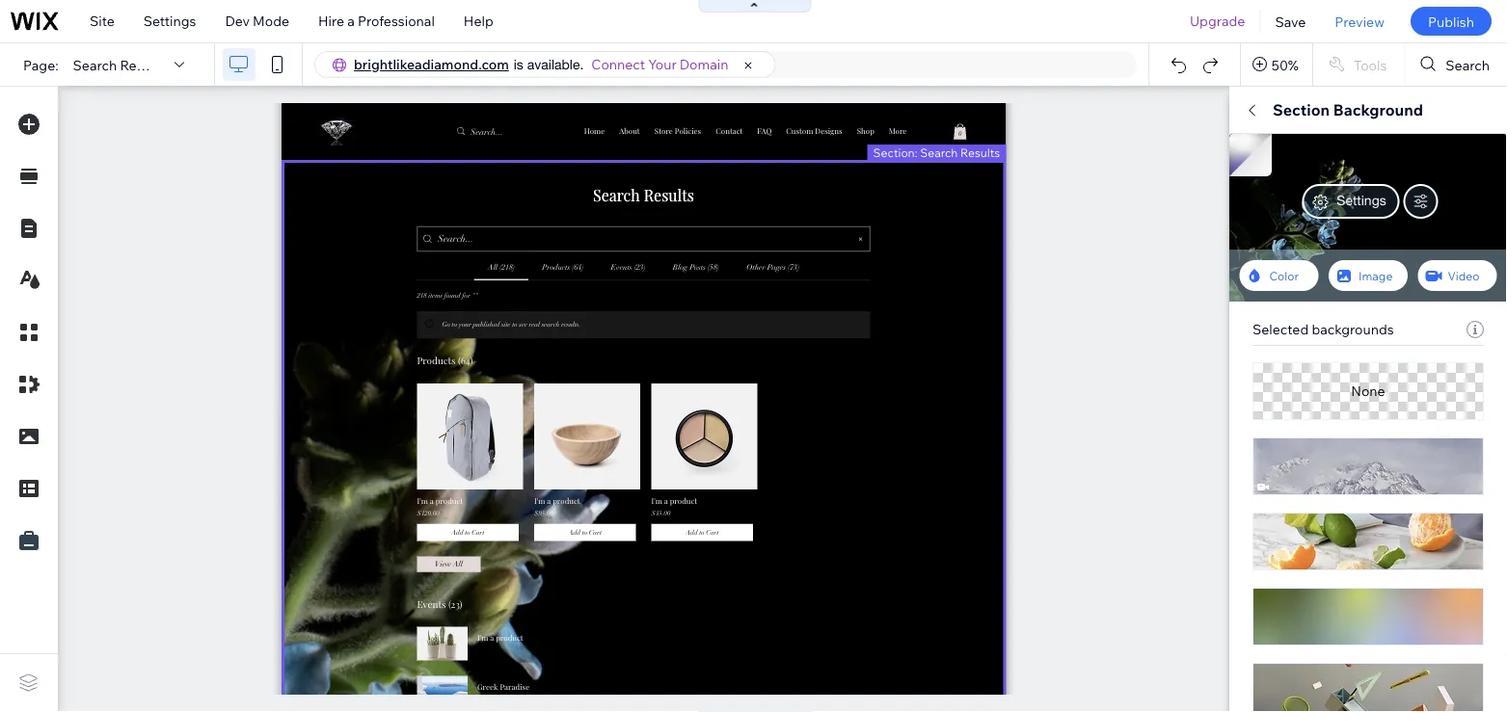 Task type: describe. For each thing, give the bounding box(es) containing it.
backgrounds
[[1312, 321, 1394, 338]]

is
[[514, 56, 523, 72]]

image
[[1359, 269, 1393, 283]]

search button
[[1405, 43, 1507, 86]]

publish
[[1428, 13, 1474, 30]]

mode
[[253, 13, 289, 29]]

dev mode
[[225, 13, 289, 29]]

results inside manage the content of search results from your dashboard.
[[1253, 562, 1299, 579]]

tools button
[[1313, 43, 1404, 86]]

change
[[1392, 249, 1435, 264]]

settings button
[[1253, 591, 1323, 614]]

none
[[1351, 383, 1385, 400]]

50%
[[1272, 56, 1299, 73]]

preview
[[1335, 13, 1385, 30]]

hire a professional
[[318, 13, 435, 29]]

search results down selected backgrounds
[[1265, 354, 1372, 373]]

section: search results
[[873, 145, 1000, 160]]

search results up the
[[1253, 512, 1346, 528]]

publish button
[[1411, 7, 1492, 36]]

50% button
[[1241, 43, 1312, 86]]

from
[[1302, 562, 1332, 579]]

0 vertical spatial background
[[1333, 100, 1423, 120]]

2 horizontal spatial settings
[[1337, 192, 1386, 208]]

settings inside button
[[1265, 595, 1311, 610]]

search results down site
[[73, 56, 166, 73]]

video
[[1448, 269, 1480, 283]]

manage
[[1253, 545, 1304, 562]]

section:
[[873, 145, 918, 160]]

available.
[[527, 56, 584, 72]]

a
[[347, 13, 355, 29]]

search inside button
[[1446, 56, 1490, 73]]



Task type: vqa. For each thing, say whether or not it's contained in the screenshot.
100%
no



Task type: locate. For each thing, give the bounding box(es) containing it.
selected backgrounds
[[1253, 321, 1394, 338]]

results
[[120, 56, 166, 73], [961, 145, 1000, 160], [1319, 354, 1372, 373], [1319, 449, 1372, 469], [1300, 512, 1346, 528], [1253, 562, 1299, 579]]

quick edit
[[1253, 100, 1330, 120]]

connect
[[591, 56, 645, 73]]

1 vertical spatial section
[[1253, 198, 1301, 215]]

your
[[1335, 562, 1363, 579]]

0 horizontal spatial settings
[[143, 13, 196, 29]]

edit
[[1300, 100, 1330, 120]]

2 vertical spatial settings
[[1265, 595, 1311, 610]]

1 vertical spatial background
[[1304, 198, 1380, 215]]

hire
[[318, 13, 344, 29]]

professional
[[358, 13, 435, 29]]

domain
[[680, 56, 728, 73]]

color
[[1269, 269, 1299, 283]]

your
[[648, 56, 677, 73]]

1 vertical spatial settings
[[1337, 192, 1386, 208]]

1 vertical spatial section background
[[1253, 198, 1380, 215]]

background down content
[[1304, 198, 1380, 215]]

search
[[73, 56, 117, 73], [1446, 56, 1490, 73], [920, 145, 958, 160], [1265, 354, 1315, 373], [1265, 449, 1315, 469], [1253, 512, 1297, 528], [1398, 545, 1442, 562]]

0 vertical spatial section background
[[1273, 100, 1423, 120]]

brightlikeadiamond.com
[[354, 56, 509, 73]]

content
[[1331, 545, 1379, 562]]

settings down from at the right of the page
[[1265, 595, 1311, 610]]

is available. connect your domain
[[514, 56, 728, 73]]

tools
[[1354, 56, 1387, 73]]

help
[[464, 13, 493, 29]]

title down "color"
[[1253, 316, 1280, 333]]

search results down the none
[[1265, 449, 1372, 469]]

1 vertical spatial title
[[1253, 412, 1280, 429]]

1 title from the top
[[1253, 316, 1280, 333]]

title down selected
[[1253, 412, 1280, 429]]

background down tools
[[1333, 100, 1423, 120]]

background
[[1333, 100, 1423, 120], [1304, 198, 1380, 215]]

title
[[1253, 316, 1280, 333], [1253, 412, 1280, 429]]

0 vertical spatial settings
[[143, 13, 196, 29]]

dashboard.
[[1366, 562, 1439, 579]]

selected
[[1253, 321, 1309, 338]]

save button
[[1261, 0, 1320, 42]]

content
[[1288, 150, 1339, 167]]

dev
[[225, 13, 250, 29]]

settings down content
[[1337, 192, 1386, 208]]

section background down 'tools' 'button'
[[1273, 100, 1423, 120]]

section down 50%
[[1273, 100, 1330, 120]]

search results
[[73, 56, 166, 73], [1265, 354, 1372, 373], [1265, 449, 1372, 469], [1253, 512, 1346, 528]]

of
[[1382, 545, 1395, 562]]

the
[[1307, 545, 1328, 562]]

2 title from the top
[[1253, 412, 1280, 429]]

0 vertical spatial title
[[1253, 316, 1280, 333]]

site
[[90, 13, 115, 29]]

section
[[1273, 100, 1330, 120], [1253, 198, 1301, 215]]

preview button
[[1320, 0, 1399, 42]]

section background down content
[[1253, 198, 1380, 215]]

section background
[[1273, 100, 1423, 120], [1253, 198, 1380, 215]]

search inside manage the content of search results from your dashboard.
[[1398, 545, 1442, 562]]

change button
[[1380, 245, 1447, 268]]

upgrade
[[1190, 13, 1245, 29]]

save
[[1275, 13, 1306, 30]]

0 vertical spatial section
[[1273, 100, 1330, 120]]

manage the content of search results from your dashboard.
[[1253, 545, 1442, 579]]

section down content
[[1253, 198, 1301, 215]]

settings
[[143, 13, 196, 29], [1337, 192, 1386, 208], [1265, 595, 1311, 610]]

settings left dev at the top left
[[143, 13, 196, 29]]

1 horizontal spatial settings
[[1265, 595, 1311, 610]]

quick
[[1253, 100, 1296, 120]]



